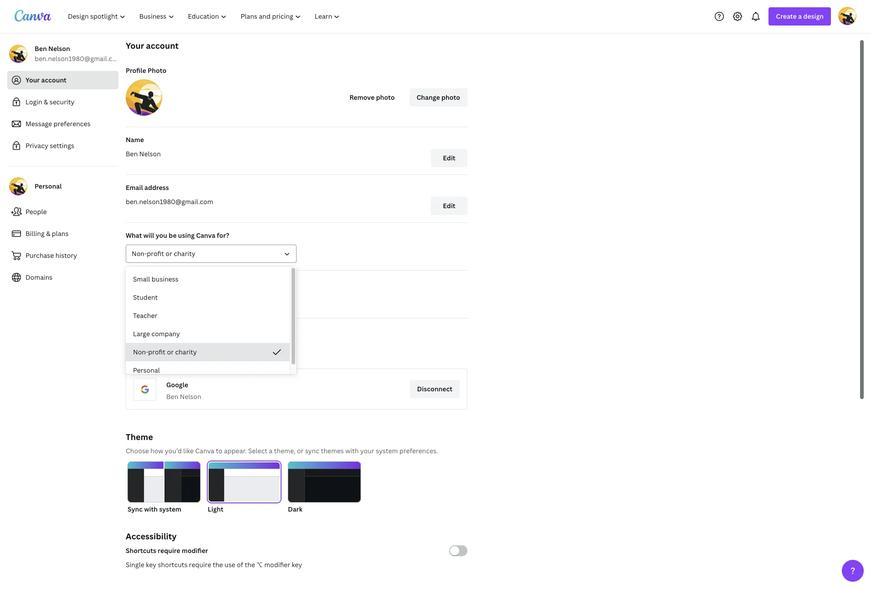 Task type: locate. For each thing, give the bounding box(es) containing it.
1 vertical spatial personal
[[133, 366, 160, 375]]

ben down google
[[166, 392, 178, 401]]

0 horizontal spatial modifier
[[182, 546, 208, 555]]

1 horizontal spatial personal
[[133, 366, 160, 375]]

key right ⌥
[[292, 561, 302, 569]]

select
[[248, 447, 267, 455]]

non-profit or charity down be
[[132, 249, 195, 258]]

0 vertical spatial profit
[[147, 249, 164, 258]]

0 vertical spatial your account
[[126, 40, 179, 51]]

to
[[193, 352, 199, 360], [219, 352, 226, 360], [216, 447, 222, 455]]

accounts
[[181, 327, 209, 335]]

charity left the log
[[175, 348, 197, 356]]

profit inside button
[[148, 348, 165, 356]]

2 the from the left
[[245, 561, 255, 569]]

1 vertical spatial a
[[269, 447, 273, 455]]

nelson inside ben nelson ben.nelson1980@gmail.com
[[48, 44, 70, 53]]

edit button for ben.nelson1980@gmail.com
[[431, 197, 468, 215]]

0 vertical spatial edit
[[443, 154, 456, 162]]

nelson down name
[[139, 149, 161, 158]]

0 vertical spatial ben
[[35, 44, 47, 53]]

0 vertical spatial or
[[166, 249, 172, 258]]

non-profit or charity down company at the bottom left of the page
[[133, 348, 197, 356]]

2 key from the left
[[292, 561, 302, 569]]

1 vertical spatial your account
[[26, 76, 67, 84]]

personal
[[35, 182, 62, 190], [133, 366, 160, 375]]

your account up login & security
[[26, 76, 67, 84]]

& right login
[[44, 98, 48, 106]]

use left the log
[[181, 352, 191, 360]]

0 horizontal spatial the
[[213, 561, 223, 569]]

nelson for ben nelson
[[139, 149, 161, 158]]

billing & plans link
[[7, 225, 118, 243]]

non-profit or charity inside button
[[132, 249, 195, 258]]

charity inside button
[[175, 348, 197, 356]]

shortcuts require modifier
[[126, 546, 208, 555]]

account up photo
[[146, 40, 179, 51]]

1 vertical spatial charity
[[175, 348, 197, 356]]

list box
[[126, 270, 290, 380]]

1 vertical spatial edit button
[[431, 197, 468, 215]]

personal down the services
[[133, 366, 160, 375]]

1 vertical spatial edit
[[443, 201, 456, 210]]

profile photo
[[126, 66, 166, 75]]

profit
[[147, 249, 164, 258], [148, 348, 165, 356]]

2 edit button from the top
[[431, 197, 468, 215]]

1 horizontal spatial modifier
[[264, 561, 290, 569]]

use left of
[[225, 561, 235, 569]]

2 photo from the left
[[442, 93, 460, 102]]

the left of
[[213, 561, 223, 569]]

0 vertical spatial charity
[[174, 249, 195, 258]]

0 horizontal spatial with
[[144, 505, 158, 514]]

modifier
[[182, 546, 208, 555], [264, 561, 290, 569]]

nelson up the your account link
[[48, 44, 70, 53]]

or inside button
[[166, 249, 172, 258]]

settings
[[50, 141, 74, 150]]

0 horizontal spatial personal
[[35, 182, 62, 190]]

charity
[[174, 249, 195, 258], [175, 348, 197, 356]]

ben down name
[[126, 149, 138, 158]]

0 vertical spatial non-
[[132, 249, 147, 258]]

2 horizontal spatial nelson
[[180, 392, 201, 401]]

& left plans
[[46, 229, 50, 238]]

modifier right ⌥
[[264, 561, 290, 569]]

require right shortcuts
[[189, 561, 211, 569]]

Light button
[[208, 462, 281, 514]]

message preferences link
[[7, 115, 118, 133]]

canva for theme
[[195, 447, 214, 455]]

ben for ben nelson ben.nelson1980@gmail.com
[[35, 44, 47, 53]]

or
[[166, 249, 172, 258], [167, 348, 174, 356], [297, 447, 304, 455]]

1 horizontal spatial ben.nelson1980@gmail.com
[[126, 197, 213, 206]]

1 vertical spatial &
[[46, 229, 50, 238]]

non- down the large
[[133, 348, 148, 356]]

canva right "in"
[[227, 352, 246, 360]]

photo right change
[[442, 93, 460, 102]]

nelson
[[48, 44, 70, 53], [139, 149, 161, 158], [180, 392, 201, 401]]

small
[[133, 275, 150, 283]]

non-
[[132, 249, 147, 258], [133, 348, 148, 356]]

0 vertical spatial system
[[376, 447, 398, 455]]

0 horizontal spatial ben
[[35, 44, 47, 53]]

2 edit from the top
[[443, 201, 456, 210]]

your up login
[[26, 76, 40, 84]]

0 horizontal spatial a
[[269, 447, 273, 455]]

0 horizontal spatial key
[[146, 561, 156, 569]]

2 vertical spatial nelson
[[180, 392, 201, 401]]

that
[[153, 352, 166, 360]]

1 horizontal spatial photo
[[442, 93, 460, 102]]

0 horizontal spatial require
[[158, 546, 180, 555]]

1 horizontal spatial ben
[[126, 149, 138, 158]]

1 edit from the top
[[443, 154, 456, 162]]

a left design at top
[[798, 12, 802, 21]]

the
[[213, 561, 223, 569], [245, 561, 255, 569]]

large company button
[[126, 325, 290, 343]]

choose
[[126, 447, 149, 455]]

or inside button
[[167, 348, 174, 356]]

1 vertical spatial profit
[[148, 348, 165, 356]]

system right your on the left of the page
[[376, 447, 398, 455]]

1 vertical spatial account
[[41, 76, 67, 84]]

student option
[[126, 288, 290, 307]]

1 vertical spatial with
[[144, 505, 158, 514]]

0 horizontal spatial account
[[41, 76, 67, 84]]

remove photo button
[[342, 88, 402, 107]]

like
[[183, 447, 194, 455]]

to left appear.
[[216, 447, 222, 455]]

profit inside button
[[147, 249, 164, 258]]

you for will
[[156, 231, 167, 240]]

account
[[146, 40, 179, 51], [41, 76, 67, 84]]

list box containing small business
[[126, 270, 290, 380]]

1 key from the left
[[146, 561, 156, 569]]

1 horizontal spatial account
[[146, 40, 179, 51]]

0 vertical spatial canva
[[196, 231, 215, 240]]

0 vertical spatial nelson
[[48, 44, 70, 53]]

your account up photo
[[126, 40, 179, 51]]

you
[[156, 231, 167, 240], [168, 352, 179, 360]]

domains link
[[7, 268, 118, 287]]

1 horizontal spatial key
[[292, 561, 302, 569]]

1 vertical spatial you
[[168, 352, 179, 360]]

what
[[126, 231, 142, 240]]

1 edit button from the top
[[431, 149, 468, 167]]

top level navigation element
[[62, 7, 348, 26]]

login
[[26, 98, 42, 106]]

appear.
[[224, 447, 247, 455]]

1 vertical spatial system
[[159, 505, 181, 514]]

1 horizontal spatial system
[[376, 447, 398, 455]]

edit for ben.nelson1980@gmail.com
[[443, 201, 456, 210]]

0 horizontal spatial use
[[181, 352, 191, 360]]

0 horizontal spatial system
[[159, 505, 181, 514]]

key right single
[[146, 561, 156, 569]]

sync
[[128, 505, 143, 514]]

1 horizontal spatial nelson
[[139, 149, 161, 158]]

2 horizontal spatial ben
[[166, 392, 178, 401]]

personal option
[[126, 361, 290, 380]]

1 horizontal spatial use
[[225, 561, 235, 569]]

photo
[[376, 93, 395, 102], [442, 93, 460, 102]]

non- down the what
[[132, 249, 147, 258]]

or right "that"
[[167, 348, 174, 356]]

or left sync
[[297, 447, 304, 455]]

canva inside theme choose how you'd like canva to appear. select a theme, or sync themes with your system preferences.
[[195, 447, 214, 455]]

1 horizontal spatial with
[[346, 447, 359, 455]]

create
[[776, 12, 797, 21]]

with right the sync
[[144, 505, 158, 514]]

teacher option
[[126, 307, 290, 325]]

ben up the your account link
[[35, 44, 47, 53]]

or down be
[[166, 249, 172, 258]]

Sync with system button
[[128, 462, 201, 514]]

0 horizontal spatial photo
[[376, 93, 395, 102]]

privacy
[[26, 141, 48, 150]]

charity down using
[[174, 249, 195, 258]]

0 vertical spatial &
[[44, 98, 48, 106]]

profit down will
[[147, 249, 164, 258]]

with left your on the left of the page
[[346, 447, 359, 455]]

1 vertical spatial nelson
[[139, 149, 161, 158]]

1 horizontal spatial the
[[245, 561, 255, 569]]

1 vertical spatial use
[[225, 561, 235, 569]]

2 vertical spatial or
[[297, 447, 304, 455]]

services that you use to log in to canva
[[126, 352, 246, 360]]

require up shortcuts
[[158, 546, 180, 555]]

edit for ben nelson
[[443, 154, 456, 162]]

or inside theme choose how you'd like canva to appear. select a theme, or sync themes with your system preferences.
[[297, 447, 304, 455]]

0 horizontal spatial ben.nelson1980@gmail.com
[[35, 54, 122, 63]]

account up login & security
[[41, 76, 67, 84]]

0 horizontal spatial your
[[26, 76, 40, 84]]

photo right the remove
[[376, 93, 395, 102]]

1 photo from the left
[[376, 93, 395, 102]]

non- inside button
[[133, 348, 148, 356]]

canva right like
[[195, 447, 214, 455]]

will
[[143, 231, 154, 240]]

system up "accessibility"
[[159, 505, 181, 514]]

0 vertical spatial a
[[798, 12, 802, 21]]

shortcuts
[[126, 546, 156, 555]]

personal up people
[[35, 182, 62, 190]]

1 vertical spatial or
[[167, 348, 174, 356]]

1 vertical spatial ben
[[126, 149, 138, 158]]

canva left for?
[[196, 231, 215, 240]]

1 vertical spatial modifier
[[264, 561, 290, 569]]

nelson inside google ben nelson
[[180, 392, 201, 401]]

to inside theme choose how you'd like canva to appear. select a theme, or sync themes with your system preferences.
[[216, 447, 222, 455]]

non-profit or charity button
[[126, 343, 290, 361]]

modifier up single key shortcuts require the use of the ⌥ modifier key
[[182, 546, 208, 555]]

nelson down google
[[180, 392, 201, 401]]

0 vertical spatial edit button
[[431, 149, 468, 167]]

0 vertical spatial you
[[156, 231, 167, 240]]

you left be
[[156, 231, 167, 240]]

your
[[126, 40, 144, 51], [26, 76, 40, 84]]

2 vertical spatial ben
[[166, 392, 178, 401]]

security
[[50, 98, 74, 106]]

your account
[[126, 40, 179, 51], [26, 76, 67, 84]]

photo for remove photo
[[376, 93, 395, 102]]

create a design
[[776, 12, 824, 21]]

&
[[44, 98, 48, 106], [46, 229, 50, 238]]

1 horizontal spatial require
[[189, 561, 211, 569]]

a right select
[[269, 447, 273, 455]]

large company option
[[126, 325, 290, 343]]

0 vertical spatial personal
[[35, 182, 62, 190]]

a
[[798, 12, 802, 21], [269, 447, 273, 455]]

profit down large company
[[148, 348, 165, 356]]

large company
[[133, 329, 180, 338]]

1 vertical spatial non-profit or charity
[[133, 348, 197, 356]]

0 vertical spatial non-profit or charity
[[132, 249, 195, 258]]

your up profile
[[126, 40, 144, 51]]

single key shortcuts require the use of the ⌥ modifier key
[[126, 561, 302, 569]]

1 vertical spatial non-
[[133, 348, 148, 356]]

social
[[161, 327, 180, 335]]

1 horizontal spatial a
[[798, 12, 802, 21]]

what will you be using canva for?
[[126, 231, 229, 240]]

login & security
[[26, 98, 74, 106]]

system
[[376, 447, 398, 455], [159, 505, 181, 514]]

& for login
[[44, 98, 48, 106]]

ben.nelson1980@gmail.com
[[35, 54, 122, 63], [126, 197, 213, 206]]

0 horizontal spatial your account
[[26, 76, 67, 84]]

ben nelson ben.nelson1980@gmail.com
[[35, 44, 122, 63]]

ben
[[35, 44, 47, 53], [126, 149, 138, 158], [166, 392, 178, 401]]

0 vertical spatial with
[[346, 447, 359, 455]]

0 horizontal spatial nelson
[[48, 44, 70, 53]]

non-profit or charity
[[132, 249, 195, 258], [133, 348, 197, 356]]

business
[[152, 275, 179, 283]]

1 horizontal spatial your
[[126, 40, 144, 51]]

connected social accounts
[[126, 327, 209, 335]]

teacher
[[133, 311, 157, 320]]

2 vertical spatial canva
[[195, 447, 214, 455]]

photo for change photo
[[442, 93, 460, 102]]

you right "that"
[[168, 352, 179, 360]]

the left ⌥
[[245, 561, 255, 569]]

0 vertical spatial ben.nelson1980@gmail.com
[[35, 54, 122, 63]]

ben.nelson1980@gmail.com up the your account link
[[35, 54, 122, 63]]

ben.nelson1980@gmail.com down address
[[126, 197, 213, 206]]

canva for what
[[196, 231, 215, 240]]

with
[[346, 447, 359, 455], [144, 505, 158, 514]]

ben inside ben nelson ben.nelson1980@gmail.com
[[35, 44, 47, 53]]



Task type: describe. For each thing, give the bounding box(es) containing it.
student
[[133, 293, 158, 302]]

theme choose how you'd like canva to appear. select a theme, or sync themes with your system preferences.
[[126, 432, 438, 455]]

address
[[144, 183, 169, 192]]

sync with system
[[128, 505, 181, 514]]

theme
[[126, 432, 153, 442]]

create a design button
[[769, 7, 831, 26]]

0 vertical spatial account
[[146, 40, 179, 51]]

billing
[[26, 229, 45, 238]]

personal inside personal button
[[133, 366, 160, 375]]

people
[[26, 207, 47, 216]]

disconnect button
[[410, 380, 460, 398]]

name
[[126, 135, 144, 144]]

0 vertical spatial use
[[181, 352, 191, 360]]

photo
[[148, 66, 166, 75]]

login & security link
[[7, 93, 118, 111]]

non- inside button
[[132, 249, 147, 258]]

be
[[169, 231, 177, 240]]

email address
[[126, 183, 169, 192]]

with inside theme choose how you'd like canva to appear. select a theme, or sync themes with your system preferences.
[[346, 447, 359, 455]]

using
[[178, 231, 195, 240]]

a inside theme choose how you'd like canva to appear. select a theme, or sync themes with your system preferences.
[[269, 447, 273, 455]]

services
[[126, 352, 152, 360]]

to right "in"
[[219, 352, 226, 360]]

design
[[804, 12, 824, 21]]

people link
[[7, 203, 118, 221]]

1 the from the left
[[213, 561, 223, 569]]

0 vertical spatial require
[[158, 546, 180, 555]]

language
[[126, 279, 155, 288]]

email
[[126, 183, 143, 192]]

message
[[26, 119, 52, 128]]

purchase
[[26, 251, 54, 260]]

preferences
[[54, 119, 91, 128]]

edit button for ben nelson
[[431, 149, 468, 167]]

⌥
[[257, 561, 263, 569]]

for?
[[217, 231, 229, 240]]

non-profit or charity option
[[126, 343, 290, 361]]

accessibility
[[126, 531, 177, 542]]

company
[[151, 329, 180, 338]]

privacy settings
[[26, 141, 74, 150]]

plans
[[52, 229, 69, 238]]

with inside sync with system button
[[144, 505, 158, 514]]

log
[[201, 352, 210, 360]]

message preferences
[[26, 119, 91, 128]]

non-profit or charity inside button
[[133, 348, 197, 356]]

google ben nelson
[[166, 381, 201, 401]]

Non-profit or charity button
[[126, 245, 297, 263]]

small business option
[[126, 270, 290, 288]]

change photo
[[417, 93, 460, 102]]

light
[[208, 505, 223, 514]]

0 vertical spatial modifier
[[182, 546, 208, 555]]

remove photo
[[350, 93, 395, 102]]

change
[[417, 93, 440, 102]]

1 vertical spatial ben.nelson1980@gmail.com
[[126, 197, 213, 206]]

shortcuts
[[158, 561, 188, 569]]

your account link
[[7, 71, 118, 89]]

ben nelson
[[126, 149, 161, 158]]

ben nelson image
[[838, 7, 857, 25]]

1 horizontal spatial your account
[[126, 40, 179, 51]]

nelson for ben nelson ben.nelson1980@gmail.com
[[48, 44, 70, 53]]

billing & plans
[[26, 229, 69, 238]]

themes
[[321, 447, 344, 455]]

to left the log
[[193, 352, 199, 360]]

in
[[212, 352, 217, 360]]

theme,
[[274, 447, 295, 455]]

ben inside google ben nelson
[[166, 392, 178, 401]]

your
[[360, 447, 374, 455]]

disconnect
[[417, 385, 453, 393]]

how
[[150, 447, 163, 455]]

sync
[[305, 447, 319, 455]]

teacher button
[[126, 307, 290, 325]]

remove
[[350, 93, 375, 102]]

1 vertical spatial your
[[26, 76, 40, 84]]

large
[[133, 329, 150, 338]]

you'd
[[165, 447, 182, 455]]

of
[[237, 561, 243, 569]]

domains
[[26, 273, 53, 282]]

profile
[[126, 66, 146, 75]]

preferences.
[[400, 447, 438, 455]]

history
[[56, 251, 77, 260]]

0 vertical spatial your
[[126, 40, 144, 51]]

& for billing
[[46, 229, 50, 238]]

purchase history link
[[7, 247, 118, 265]]

system inside theme choose how you'd like canva to appear. select a theme, or sync themes with your system preferences.
[[376, 447, 398, 455]]

small business button
[[126, 270, 290, 288]]

single
[[126, 561, 144, 569]]

you for that
[[168, 352, 179, 360]]

connected
[[126, 327, 160, 335]]

Dark button
[[288, 462, 361, 514]]

privacy settings link
[[7, 137, 118, 155]]

personal button
[[126, 361, 290, 380]]

google
[[166, 381, 188, 389]]

purchase history
[[26, 251, 77, 260]]

student button
[[126, 288, 290, 307]]

change photo button
[[409, 88, 468, 107]]

charity inside button
[[174, 249, 195, 258]]

small business
[[133, 275, 179, 283]]

1 vertical spatial canva
[[227, 352, 246, 360]]

dark
[[288, 505, 303, 514]]

ben for ben nelson
[[126, 149, 138, 158]]

a inside the create a design dropdown button
[[798, 12, 802, 21]]

system inside button
[[159, 505, 181, 514]]

1 vertical spatial require
[[189, 561, 211, 569]]



Task type: vqa. For each thing, say whether or not it's contained in the screenshot.
the rightmost Content
no



